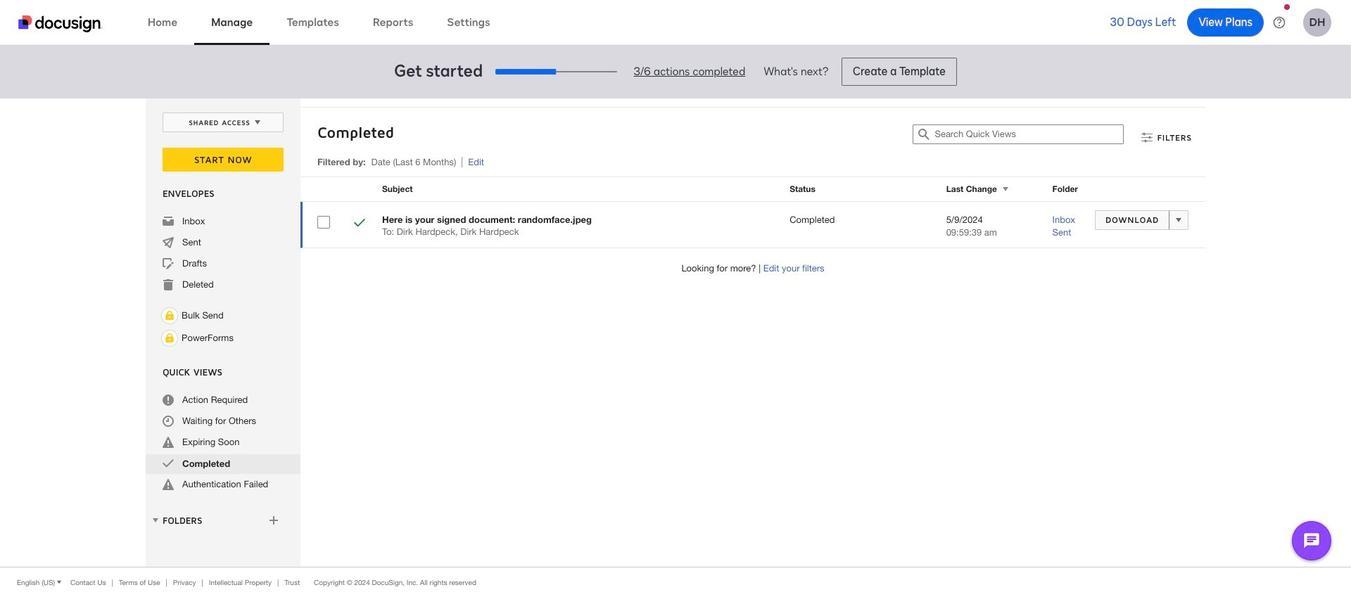 Task type: describe. For each thing, give the bounding box(es) containing it.
1 alert image from the top
[[163, 437, 174, 448]]

clock image
[[163, 416, 174, 427]]

draft image
[[163, 258, 174, 270]]

inbox image
[[163, 216, 174, 227]]

sent image
[[163, 237, 174, 248]]

1 lock image from the top
[[161, 308, 178, 324]]



Task type: vqa. For each thing, say whether or not it's contained in the screenshot.
Sent icon
yes



Task type: locate. For each thing, give the bounding box(es) containing it.
secondary navigation region
[[146, 99, 1209, 567]]

alert image
[[163, 437, 174, 448], [163, 479, 174, 491]]

0 vertical spatial lock image
[[161, 308, 178, 324]]

alert image down completed image
[[163, 479, 174, 491]]

2 lock image from the top
[[161, 330, 178, 347]]

Search Quick Views text field
[[935, 125, 1124, 144]]

docusign esignature image
[[18, 15, 103, 32]]

2 alert image from the top
[[163, 479, 174, 491]]

1 vertical spatial lock image
[[161, 330, 178, 347]]

completed image
[[354, 217, 365, 231], [354, 217, 365, 229]]

action required image
[[163, 395, 174, 406]]

view folders image
[[150, 515, 161, 526]]

lock image
[[161, 308, 178, 324], [161, 330, 178, 347]]

alert image up completed image
[[163, 437, 174, 448]]

0 vertical spatial alert image
[[163, 437, 174, 448]]

more info region
[[0, 567, 1351, 597]]

1 vertical spatial alert image
[[163, 479, 174, 491]]

completed image
[[163, 458, 174, 469]]

trash image
[[163, 279, 174, 291]]



